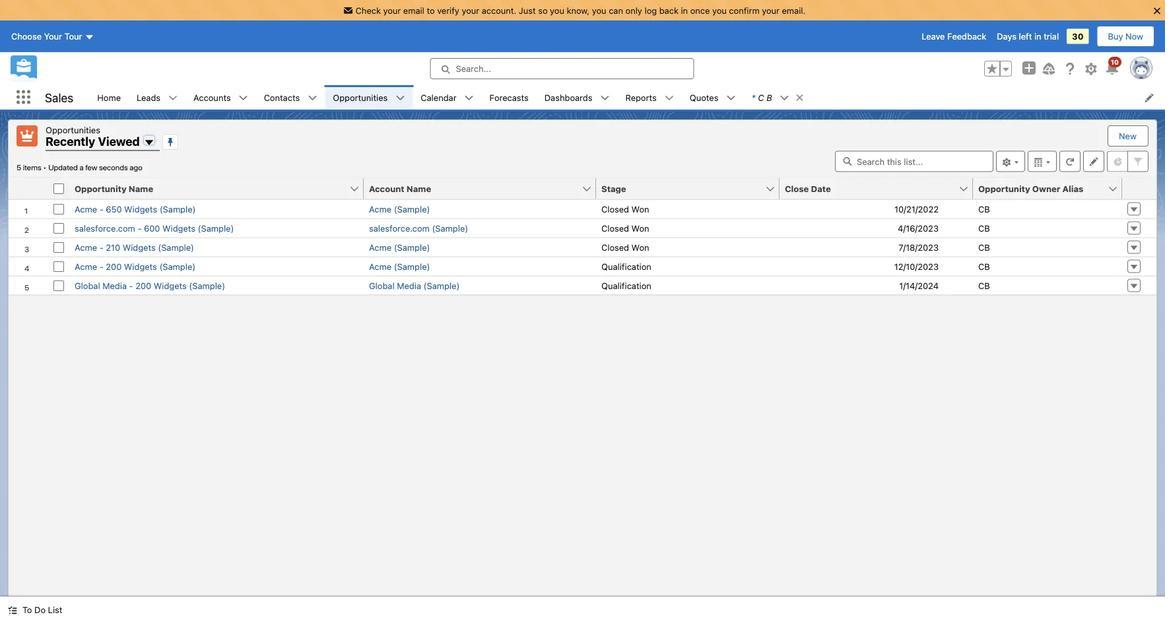 Task type: locate. For each thing, give the bounding box(es) containing it.
forecasts link
[[482, 85, 537, 110]]

- for 600
[[138, 223, 142, 233]]

- down the acme - 210 widgets (sample)
[[99, 261, 103, 271]]

1 horizontal spatial media
[[397, 281, 421, 290]]

widgets up 600
[[124, 204, 157, 214]]

text default image inside quotes list item
[[727, 93, 736, 103]]

item number image
[[9, 178, 48, 199]]

acme - 200 widgets (sample)
[[75, 261, 196, 271]]

0 horizontal spatial you
[[550, 5, 564, 15]]

0 horizontal spatial name
[[129, 184, 153, 193]]

feedback
[[947, 31, 986, 41]]

qualification for global media (sample)
[[601, 281, 652, 290]]

widgets down the acme - 210 widgets (sample)
[[124, 261, 157, 271]]

closed won
[[601, 204, 649, 214], [601, 223, 649, 233], [601, 242, 649, 252]]

you right once
[[712, 5, 727, 15]]

acme (sample) for acme - 210 widgets (sample)
[[369, 242, 430, 252]]

acme down the acme - 210 widgets (sample)
[[75, 261, 97, 271]]

2 text default image from the left
[[396, 93, 405, 103]]

1 vertical spatial closed won
[[601, 223, 649, 233]]

salesforce.com
[[75, 223, 135, 233], [369, 223, 430, 233]]

acme (sample) link up global media (sample) "link"
[[369, 261, 430, 271]]

200
[[106, 261, 122, 271], [135, 281, 151, 290]]

3 closed from the top
[[601, 242, 629, 252]]

0 vertical spatial won
[[632, 204, 649, 214]]

2 closed from the top
[[601, 223, 629, 233]]

acme for acme (sample) link for acme - 210 widgets (sample)
[[369, 242, 392, 252]]

a
[[80, 163, 84, 172]]

text default image for opportunities
[[396, 93, 405, 103]]

1 global from the left
[[75, 281, 100, 290]]

text default image inside accounts list item
[[239, 93, 248, 103]]

30
[[1072, 31, 1084, 41]]

0 vertical spatial opportunities
[[333, 92, 388, 102]]

1 horizontal spatial opportunities
[[333, 92, 388, 102]]

you
[[550, 5, 564, 15], [592, 5, 606, 15], [712, 5, 727, 15]]

1 qualification from the top
[[601, 261, 652, 271]]

1 vertical spatial 200
[[135, 281, 151, 290]]

0 horizontal spatial global
[[75, 281, 100, 290]]

now
[[1126, 31, 1143, 41]]

opportunities
[[333, 92, 388, 102], [46, 125, 100, 135]]

2 name from the left
[[407, 184, 431, 193]]

list
[[89, 85, 1165, 110]]

opportunity owner alias button
[[973, 178, 1108, 199]]

600
[[144, 223, 160, 233]]

acme - 210 widgets (sample) link
[[75, 242, 194, 252]]

left
[[1019, 31, 1032, 41]]

contacts link
[[256, 85, 308, 110]]

cb for 10/21/2022
[[978, 204, 990, 214]]

stage button
[[596, 178, 765, 199]]

3 your from the left
[[762, 5, 780, 15]]

acme (sample) link down salesforce.com (sample) link
[[369, 242, 430, 252]]

you right so
[[550, 5, 564, 15]]

0 horizontal spatial opportunities
[[46, 125, 100, 135]]

2 opportunity from the left
[[978, 184, 1030, 193]]

name inside opportunity name button
[[129, 184, 153, 193]]

media down acme - 200 widgets (sample) on the left top of page
[[102, 281, 127, 290]]

0 vertical spatial acme (sample)
[[369, 204, 430, 214]]

acme (sample) up global media (sample) "link"
[[369, 261, 430, 271]]

close
[[785, 184, 809, 193]]

-
[[99, 204, 103, 214], [138, 223, 142, 233], [99, 242, 103, 252], [99, 261, 103, 271], [129, 281, 133, 290]]

2 horizontal spatial your
[[762, 5, 780, 15]]

your left email
[[383, 5, 401, 15]]

1 media from the left
[[102, 281, 127, 290]]

opportunity owner alias
[[978, 184, 1084, 193]]

acme (sample) for acme - 200 widgets (sample)
[[369, 261, 430, 271]]

text default image inside contacts list item
[[308, 93, 317, 103]]

widgets up acme - 200 widgets (sample) on the left top of page
[[123, 242, 156, 252]]

1 horizontal spatial 200
[[135, 281, 151, 290]]

- left 600
[[138, 223, 142, 233]]

to do list
[[22, 605, 62, 615]]

- left '210'
[[99, 242, 103, 252]]

2 acme (sample) from the top
[[369, 242, 430, 252]]

list item
[[744, 85, 810, 110]]

1 vertical spatial acme (sample)
[[369, 242, 430, 252]]

1 horizontal spatial name
[[407, 184, 431, 193]]

1 text default image from the left
[[239, 93, 248, 103]]

3 won from the top
[[632, 242, 649, 252]]

1 horizontal spatial global
[[369, 281, 395, 290]]

2 vertical spatial acme (sample) link
[[369, 261, 430, 271]]

- for 200
[[99, 261, 103, 271]]

cb
[[978, 204, 990, 214], [978, 223, 990, 233], [978, 242, 990, 252], [978, 261, 990, 271], [978, 281, 990, 290]]

0 horizontal spatial media
[[102, 281, 127, 290]]

name for account name
[[407, 184, 431, 193]]

acme down account
[[369, 204, 392, 214]]

account
[[369, 184, 404, 193]]

your left the email.
[[762, 5, 780, 15]]

opportunities image
[[17, 125, 38, 147]]

acme - 210 widgets (sample)
[[75, 242, 194, 252]]

acme up global media (sample) "link"
[[369, 261, 392, 271]]

salesforce.com for salesforce.com (sample)
[[369, 223, 430, 233]]

opportunities link
[[325, 85, 396, 110]]

0 vertical spatial qualification
[[601, 261, 652, 271]]

1 closed won from the top
[[601, 204, 649, 214]]

2 cb from the top
[[978, 223, 990, 233]]

1 vertical spatial acme (sample) link
[[369, 242, 430, 252]]

200 down acme - 200 widgets (sample) 'link'
[[135, 281, 151, 290]]

2 horizontal spatial you
[[712, 5, 727, 15]]

text default image
[[239, 93, 248, 103], [396, 93, 405, 103], [600, 93, 610, 103], [727, 93, 736, 103]]

text default image for dashboards
[[600, 93, 610, 103]]

widgets
[[124, 204, 157, 214], [162, 223, 195, 233], [123, 242, 156, 252], [124, 261, 157, 271], [154, 281, 187, 290]]

widgets right 600
[[162, 223, 195, 233]]

1 horizontal spatial your
[[462, 5, 479, 15]]

2 your from the left
[[462, 5, 479, 15]]

text default image left calendar
[[396, 93, 405, 103]]

quotes link
[[682, 85, 727, 110]]

3 closed won from the top
[[601, 242, 649, 252]]

home link
[[89, 85, 129, 110]]

- for 650
[[99, 204, 103, 214]]

once
[[690, 5, 710, 15]]

2 won from the top
[[632, 223, 649, 233]]

in right left
[[1034, 31, 1042, 41]]

widgets down acme - 200 widgets (sample) 'link'
[[154, 281, 187, 290]]

email.
[[782, 5, 806, 15]]

2 global from the left
[[369, 281, 395, 290]]

1 horizontal spatial in
[[1034, 31, 1042, 41]]

1 your from the left
[[383, 5, 401, 15]]

2 acme (sample) link from the top
[[369, 242, 430, 252]]

group
[[984, 61, 1012, 77]]

0 vertical spatial closed
[[601, 204, 629, 214]]

salesforce.com - 600 widgets (sample) link
[[75, 223, 234, 233]]

name inside account name button
[[407, 184, 431, 193]]

acme (sample) link for acme - 200 widgets (sample)
[[369, 261, 430, 271]]

contacts list item
[[256, 85, 325, 110]]

global media (sample)
[[369, 281, 460, 290]]

b
[[767, 92, 772, 102]]

1 horizontal spatial salesforce.com
[[369, 223, 430, 233]]

0 horizontal spatial 200
[[106, 261, 122, 271]]

leave
[[922, 31, 945, 41]]

acme (sample) link down account name
[[369, 204, 430, 214]]

text default image inside opportunities list item
[[396, 93, 405, 103]]

opportunity left owner at right top
[[978, 184, 1030, 193]]

closed
[[601, 204, 629, 214], [601, 223, 629, 233], [601, 242, 629, 252]]

your right verify
[[462, 5, 479, 15]]

5 items • updated a few seconds ago
[[17, 163, 142, 172]]

3 acme (sample) link from the top
[[369, 261, 430, 271]]

text default image inside calendar list item
[[464, 93, 474, 103]]

2 media from the left
[[397, 281, 421, 290]]

can
[[609, 5, 623, 15]]

acme left 650
[[75, 204, 97, 214]]

tour
[[64, 31, 82, 41]]

0 vertical spatial acme (sample) link
[[369, 204, 430, 214]]

2 vertical spatial won
[[632, 242, 649, 252]]

0 horizontal spatial your
[[383, 5, 401, 15]]

2 vertical spatial closed won
[[601, 242, 649, 252]]

won
[[632, 204, 649, 214], [632, 223, 649, 233], [632, 242, 649, 252]]

* c b
[[752, 92, 772, 102]]

4 text default image from the left
[[727, 93, 736, 103]]

Search Recently Viewed list view. search field
[[835, 151, 994, 172]]

account name
[[369, 184, 431, 193]]

text default image inside reports list item
[[665, 93, 674, 103]]

days left in trial
[[997, 31, 1059, 41]]

text default image for quotes
[[727, 93, 736, 103]]

acme for "acme - 650 widgets (sample)" link
[[75, 204, 97, 214]]

1 vertical spatial closed
[[601, 223, 629, 233]]

3 acme (sample) from the top
[[369, 261, 430, 271]]

1 horizontal spatial you
[[592, 5, 606, 15]]

1 vertical spatial won
[[632, 223, 649, 233]]

widgets for 210
[[123, 242, 156, 252]]

0 horizontal spatial opportunity
[[75, 184, 127, 193]]

5
[[17, 163, 21, 172]]

reports link
[[618, 85, 665, 110]]

acme down salesforce.com (sample) link
[[369, 242, 392, 252]]

only
[[626, 5, 642, 15]]

in
[[681, 5, 688, 15], [1034, 31, 1042, 41]]

acme left '210'
[[75, 242, 97, 252]]

0 vertical spatial in
[[681, 5, 688, 15]]

in right back
[[681, 5, 688, 15]]

choose your tour
[[11, 31, 82, 41]]

media
[[102, 281, 127, 290], [397, 281, 421, 290]]

cb for 4/16/2023
[[978, 223, 990, 233]]

2 vertical spatial closed
[[601, 242, 629, 252]]

1 cb from the top
[[978, 204, 990, 214]]

log
[[645, 5, 657, 15]]

salesforce.com up '210'
[[75, 223, 135, 233]]

(sample)
[[160, 204, 196, 214], [394, 204, 430, 214], [198, 223, 234, 233], [432, 223, 468, 233], [158, 242, 194, 252], [394, 242, 430, 252], [159, 261, 196, 271], [394, 261, 430, 271], [189, 281, 225, 290], [424, 281, 460, 290]]

opportunity
[[75, 184, 127, 193], [978, 184, 1030, 193]]

few
[[85, 163, 97, 172]]

acme (sample) down account name
[[369, 204, 430, 214]]

updated
[[48, 163, 78, 172]]

1 horizontal spatial opportunity
[[978, 184, 1030, 193]]

check your email to verify your account. just so you know, you can only log back in once you confirm your email.
[[356, 5, 806, 15]]

1 acme (sample) link from the top
[[369, 204, 430, 214]]

cell
[[48, 178, 69, 200]]

leave feedback
[[922, 31, 986, 41]]

10/21/2022
[[895, 204, 939, 214]]

accounts list item
[[186, 85, 256, 110]]

200 down '210'
[[106, 261, 122, 271]]

so
[[538, 5, 548, 15]]

2 salesforce.com from the left
[[369, 223, 430, 233]]

to
[[427, 5, 435, 15]]

3 cb from the top
[[978, 242, 990, 252]]

1 won from the top
[[632, 204, 649, 214]]

0 horizontal spatial salesforce.com
[[75, 223, 135, 233]]

text default image inside leads 'list item'
[[168, 93, 178, 103]]

text default image for accounts
[[239, 93, 248, 103]]

1 vertical spatial qualification
[[601, 281, 652, 290]]

media down salesforce.com (sample)
[[397, 281, 421, 290]]

text default image
[[795, 93, 805, 102], [168, 93, 178, 103], [308, 93, 317, 103], [464, 93, 474, 103], [665, 93, 674, 103], [780, 93, 789, 103], [8, 606, 17, 615]]

check
[[356, 5, 381, 15]]

trial
[[1044, 31, 1059, 41]]

text default image left reports link in the top right of the page
[[600, 93, 610, 103]]

acme (sample) down salesforce.com (sample) link
[[369, 242, 430, 252]]

text default image for leads
[[168, 93, 178, 103]]

None search field
[[835, 151, 994, 172]]

reports list item
[[618, 85, 682, 110]]

1/14/2024
[[899, 281, 939, 290]]

opportunity owner alias element
[[973, 178, 1130, 200]]

1 acme (sample) from the top
[[369, 204, 430, 214]]

closed for 4/16/2023
[[601, 223, 629, 233]]

qualification
[[601, 261, 652, 271], [601, 281, 652, 290]]

acme for acme - 650 widgets (sample)'s acme (sample) link
[[369, 204, 392, 214]]

name up acme - 650 widgets (sample)
[[129, 184, 153, 193]]

opportunity name element
[[69, 178, 372, 200]]

acme for acme - 200 widgets (sample) 'link'
[[75, 261, 97, 271]]

3 text default image from the left
[[600, 93, 610, 103]]

days
[[997, 31, 1017, 41]]

name right account
[[407, 184, 431, 193]]

qualification for acme (sample)
[[601, 261, 652, 271]]

5 cb from the top
[[978, 281, 990, 290]]

2 qualification from the top
[[601, 281, 652, 290]]

email
[[403, 5, 424, 15]]

item number element
[[9, 178, 48, 200]]

1 name from the left
[[129, 184, 153, 193]]

calendar
[[421, 92, 457, 102]]

recently viewed|opportunities|list view element
[[8, 119, 1157, 597]]

•
[[43, 163, 47, 172]]

12/10/2023
[[894, 261, 939, 271]]

media for -
[[102, 281, 127, 290]]

account name button
[[364, 178, 582, 199]]

1 closed from the top
[[601, 204, 629, 214]]

alias
[[1063, 184, 1084, 193]]

3 you from the left
[[712, 5, 727, 15]]

1 salesforce.com from the left
[[75, 223, 135, 233]]

acme for acme - 210 widgets (sample) link in the top left of the page
[[75, 242, 97, 252]]

won for 4/16/2023
[[632, 223, 649, 233]]

2 vertical spatial acme (sample)
[[369, 261, 430, 271]]

0 horizontal spatial in
[[681, 5, 688, 15]]

your
[[44, 31, 62, 41]]

4 cb from the top
[[978, 261, 990, 271]]

1 opportunity from the left
[[75, 184, 127, 193]]

media for (sample)
[[397, 281, 421, 290]]

opportunity down "few"
[[75, 184, 127, 193]]

acme (sample)
[[369, 204, 430, 214], [369, 242, 430, 252], [369, 261, 430, 271]]

- left 650
[[99, 204, 103, 214]]

global for global media - 200 widgets (sample)
[[75, 281, 100, 290]]

you left can
[[592, 5, 606, 15]]

text default image right the accounts
[[239, 93, 248, 103]]

text default image inside dashboards list item
[[600, 93, 610, 103]]

salesforce.com down account name
[[369, 223, 430, 233]]

0 vertical spatial closed won
[[601, 204, 649, 214]]

text default image left * at top right
[[727, 93, 736, 103]]

2 closed won from the top
[[601, 223, 649, 233]]



Task type: describe. For each thing, give the bounding box(es) containing it.
text default image inside to do list button
[[8, 606, 17, 615]]

text default image for contacts
[[308, 93, 317, 103]]

leads link
[[129, 85, 168, 110]]

name for opportunity name
[[129, 184, 153, 193]]

cell inside recently viewed grid
[[48, 178, 69, 200]]

owner
[[1032, 184, 1061, 193]]

widgets for 600
[[162, 223, 195, 233]]

acme - 650 widgets (sample)
[[75, 204, 196, 214]]

buy now
[[1108, 31, 1143, 41]]

new
[[1119, 131, 1137, 141]]

recently
[[46, 134, 95, 149]]

accounts
[[194, 92, 231, 102]]

210
[[106, 242, 120, 252]]

back
[[659, 5, 679, 15]]

quotes
[[690, 92, 719, 102]]

cb for 7/18/2023
[[978, 242, 990, 252]]

new button
[[1109, 126, 1147, 146]]

acme (sample) for acme - 650 widgets (sample)
[[369, 204, 430, 214]]

search... button
[[430, 58, 694, 79]]

salesforce.com for salesforce.com - 600 widgets (sample)
[[75, 223, 135, 233]]

dashboards list item
[[537, 85, 618, 110]]

1 you from the left
[[550, 5, 564, 15]]

cb for 12/10/2023
[[978, 261, 990, 271]]

list item containing *
[[744, 85, 810, 110]]

list
[[48, 605, 62, 615]]

global media - 200 widgets (sample)
[[75, 281, 225, 290]]

account name element
[[364, 178, 604, 200]]

close date element
[[780, 178, 981, 200]]

buy now button
[[1097, 26, 1155, 47]]

7/18/2023
[[899, 242, 939, 252]]

forecasts
[[490, 92, 529, 102]]

action image
[[1122, 178, 1157, 199]]

quotes list item
[[682, 85, 744, 110]]

650
[[106, 204, 122, 214]]

2 you from the left
[[592, 5, 606, 15]]

action element
[[1122, 178, 1157, 200]]

stage
[[601, 184, 626, 193]]

salesforce.com (sample)
[[369, 223, 468, 233]]

text default image for *
[[780, 93, 789, 103]]

opportunity for opportunity owner alias
[[978, 184, 1030, 193]]

calendar list item
[[413, 85, 482, 110]]

recently viewed status
[[17, 163, 48, 172]]

buy
[[1108, 31, 1123, 41]]

know,
[[567, 5, 590, 15]]

verify
[[437, 5, 459, 15]]

global for global media (sample)
[[369, 281, 395, 290]]

reports
[[626, 92, 657, 102]]

none search field inside recently viewed|opportunities|list view element
[[835, 151, 994, 172]]

text default image for calendar
[[464, 93, 474, 103]]

list containing home
[[89, 85, 1165, 110]]

*
[[752, 92, 755, 102]]

account.
[[482, 5, 516, 15]]

c
[[758, 92, 764, 102]]

won for 10/21/2022
[[632, 204, 649, 214]]

sales
[[45, 90, 73, 104]]

acme for acme (sample) link corresponding to acme - 200 widgets (sample)
[[369, 261, 392, 271]]

choose your tour button
[[11, 26, 95, 47]]

just
[[519, 5, 536, 15]]

acme (sample) link for acme - 650 widgets (sample)
[[369, 204, 430, 214]]

won for 7/18/2023
[[632, 242, 649, 252]]

dashboards
[[545, 92, 593, 102]]

1 vertical spatial opportunities
[[46, 125, 100, 135]]

contacts
[[264, 92, 300, 102]]

closed for 10/21/2022
[[601, 204, 629, 214]]

search...
[[456, 64, 491, 74]]

to do list button
[[0, 597, 70, 623]]

closed won for 4/16/2023
[[601, 223, 649, 233]]

opportunities inside list item
[[333, 92, 388, 102]]

- down acme - 200 widgets (sample) 'link'
[[129, 281, 133, 290]]

opportunity name
[[75, 184, 153, 193]]

- for 210
[[99, 242, 103, 252]]

0 vertical spatial 200
[[106, 261, 122, 271]]

accounts link
[[186, 85, 239, 110]]

opportunity name button
[[69, 178, 349, 199]]

1 vertical spatial in
[[1034, 31, 1042, 41]]

leads
[[137, 92, 160, 102]]

cb for 1/14/2024
[[978, 281, 990, 290]]

4/16/2023
[[898, 223, 939, 233]]

global media (sample) link
[[369, 281, 460, 290]]

acme (sample) link for acme - 210 widgets (sample)
[[369, 242, 430, 252]]

closed for 7/18/2023
[[601, 242, 629, 252]]

ago
[[130, 163, 142, 172]]

recently viewed
[[46, 134, 140, 149]]

dashboards link
[[537, 85, 600, 110]]

global media - 200 widgets (sample) link
[[75, 281, 225, 290]]

widgets for 200
[[124, 261, 157, 271]]

items
[[23, 163, 41, 172]]

leads list item
[[129, 85, 186, 110]]

10
[[1111, 58, 1119, 66]]

seconds
[[99, 163, 128, 172]]

close date
[[785, 184, 831, 193]]

stage element
[[596, 178, 788, 200]]

closed won for 10/21/2022
[[601, 204, 649, 214]]

opportunity for opportunity name
[[75, 184, 127, 193]]

acme - 200 widgets (sample) link
[[75, 261, 196, 271]]

recently viewed grid
[[9, 178, 1157, 295]]

closed won for 7/18/2023
[[601, 242, 649, 252]]

text default image for reports
[[665, 93, 674, 103]]

10 button
[[1104, 57, 1122, 77]]

leave feedback link
[[922, 31, 986, 41]]

viewed
[[98, 134, 140, 149]]

choose
[[11, 31, 42, 41]]

confirm
[[729, 5, 760, 15]]

salesforce.com (sample) link
[[369, 223, 468, 233]]

do
[[34, 605, 46, 615]]

opportunities list item
[[325, 85, 413, 110]]

widgets for 650
[[124, 204, 157, 214]]



Task type: vqa. For each thing, say whether or not it's contained in the screenshot.
Home "link" at the left
yes



